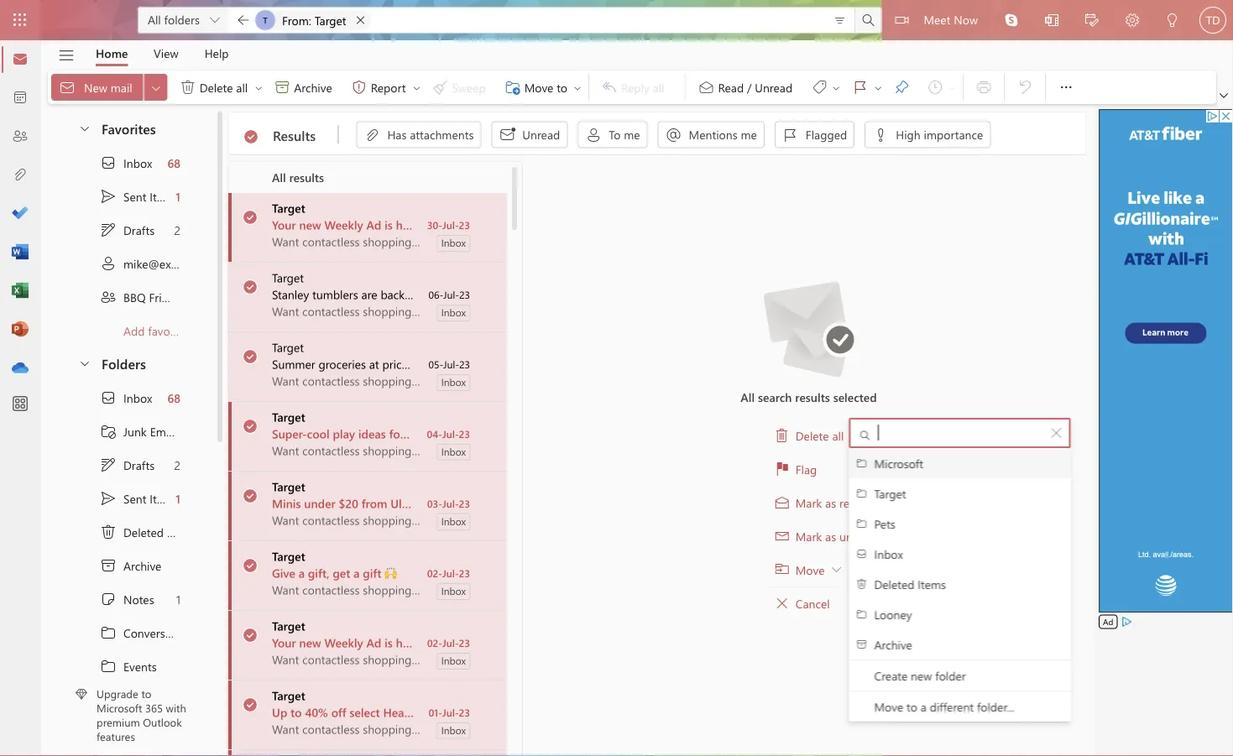Task type: locate. For each thing, give the bounding box(es) containing it.
1 horizontal spatial  deleted items
[[856, 576, 946, 592]]

 for  looney
[[856, 609, 868, 620]]

to
[[609, 127, 621, 142]]

is down 🙌
[[385, 635, 393, 651]]

1 horizontal spatial 
[[1220, 92, 1228, 100]]

1 up mike@example.com
[[176, 189, 181, 204]]

| application
[[0, 0, 1233, 756]]

23 for stanley tumblers are back 🚨
[[459, 288, 470, 301]]

weekly inside target your new weekly ad is here. 30-jul-23
[[324, 217, 363, 233]]

23 right 04- at the left of the page
[[459, 427, 470, 441]]

deleted inside menu item
[[874, 576, 915, 592]]

 inside  
[[873, 83, 883, 93]]

2 vertical spatial  archive
[[856, 637, 913, 652]]

 tree item for 
[[61, 381, 196, 415]]

 archive inside the '' tree item
[[100, 557, 162, 574]]

 button left 
[[872, 74, 885, 101]]

inbox
[[123, 155, 152, 171], [441, 236, 466, 249], [441, 306, 466, 319], [441, 375, 466, 389], [123, 390, 152, 406], [441, 445, 466, 458], [441, 515, 466, 528], [874, 546, 903, 562], [441, 584, 466, 598], [441, 654, 466, 667], [441, 724, 466, 737]]

a left different on the right bottom of page
[[921, 699, 927, 714]]

mentions
[[689, 127, 738, 142]]

 pets
[[856, 516, 896, 531]]

 left looney
[[856, 609, 868, 620]]

5 select a conversation checkbox from the top
[[232, 472, 272, 508]]

inbox down 01-jul-23
[[441, 724, 466, 737]]

 for  microsoft
[[856, 458, 868, 469]]

 deleted items for the  tree item
[[100, 524, 195, 541]]

target inside target your new weekly ad is here. 30-jul-23
[[272, 200, 305, 216]]

1  from the top
[[100, 188, 117, 205]]

0 vertical spatial  deleted items
[[100, 524, 195, 541]]

me
[[624, 127, 640, 142], [741, 127, 757, 142]]

68 inside tree
[[167, 390, 181, 406]]

2
[[174, 222, 181, 238], [174, 457, 181, 473]]

 inside tree
[[100, 490, 117, 507]]

 for  to me
[[585, 127, 602, 144]]

1  tree item from the top
[[61, 146, 196, 180]]

0 vertical spatial 
[[274, 79, 291, 96]]

inbox down 06-jul-23
[[441, 306, 466, 319]]

new inside target your new weekly ad is here. 02-jul-23
[[299, 635, 321, 651]]

0 vertical spatial new
[[299, 217, 321, 233]]

1 2 from the top
[[174, 222, 181, 238]]

 mentions me
[[665, 127, 757, 144]]

2 select a conversation checkbox from the top
[[232, 263, 272, 299]]

tab list containing home
[[83, 40, 242, 66]]

2 is from the top
[[385, 635, 393, 651]]

2 vertical spatial 1
[[176, 592, 181, 607]]

7 select a conversation checkbox from the top
[[232, 751, 272, 756]]

select a conversation checkbox for your new weekly ad is here.
[[232, 611, 272, 647]]

left-rail-appbar navigation
[[3, 40, 37, 388]]

23 inside target your new weekly ad is here. 30-jul-23
[[459, 218, 470, 232]]

1 horizontal spatial archive
[[294, 79, 332, 95]]

0 vertical spatial 68
[[167, 155, 181, 171]]

archive for archive menu item
[[874, 637, 913, 652]]

mark right 
[[796, 495, 822, 510]]

0 horizontal spatial 
[[832, 565, 842, 575]]

68 inside favorites tree
[[167, 155, 181, 171]]

new left folder
[[911, 668, 932, 683]]

1 horizontal spatial with
[[467, 705, 490, 720]]

ad inside target your new weekly ad is here. 30-jul-23
[[366, 217, 381, 233]]

0 vertical spatial 
[[1220, 92, 1228, 100]]

1 vertical spatial 
[[100, 557, 117, 574]]

here. inside target your new weekly ad is here. 30-jul-23
[[396, 217, 422, 233]]

mark for mark as read
[[796, 495, 822, 510]]

0 vertical spatial 02-
[[427, 567, 442, 580]]

1 vertical spatial  inbox
[[100, 390, 152, 406]]

0 vertical spatial  button
[[70, 112, 98, 144]]

ad down gift at the bottom left of page
[[366, 635, 381, 651]]

your inside target your new weekly ad is here. 02-jul-23
[[272, 635, 296, 651]]


[[1126, 13, 1139, 27]]

new inside target your new weekly ad is here. 30-jul-23
[[299, 217, 321, 233]]

 button down  new mail
[[70, 112, 98, 144]]

weekly inside target your new weekly ad is here. 02-jul-23
[[324, 635, 363, 651]]

jul- for for
[[442, 427, 459, 441]]

new up 40%
[[299, 635, 321, 651]]

 tree item
[[61, 213, 196, 247], [61, 448, 196, 482]]

 tree item
[[61, 616, 196, 650], [61, 650, 196, 683]]

select a conversation checkbox for up to 40% off select hearth & hand with magnolia.
[[232, 681, 272, 717]]

2 vertical spatial 
[[856, 548, 868, 560]]

 drafts down  tree item
[[100, 457, 155, 474]]

ad down all results "heading"
[[366, 217, 381, 233]]

here. inside target your new weekly ad is here. 02-jul-23
[[396, 635, 422, 651]]

 inside " looney"
[[856, 609, 868, 620]]

2 2 from the top
[[174, 457, 181, 473]]

jul- for a
[[442, 567, 459, 580]]

at right the "03-"
[[455, 496, 466, 511]]

select
[[350, 705, 380, 720]]

 button
[[844, 74, 872, 101]]

2 vertical spatial all
[[741, 389, 755, 405]]

 button
[[1050, 71, 1083, 104]]

inbox down 02-jul-23
[[441, 584, 466, 598]]

0 horizontal spatial all
[[148, 11, 161, 27]]

 drafts
[[100, 222, 155, 238], [100, 457, 155, 474]]

view
[[154, 45, 178, 61]]

move inside  move to 
[[524, 79, 554, 95]]

2  button from the left
[[252, 74, 266, 101]]

2  sent items 1 from the top
[[100, 490, 181, 507]]

 right mail
[[149, 81, 163, 94]]

inbox down the pets
[[874, 546, 903, 562]]

 up the  tree item
[[100, 490, 117, 507]]

3  button from the left
[[410, 74, 424, 101]]

excel image
[[12, 283, 29, 300]]

1 sent from the top
[[123, 189, 146, 204]]

move right 
[[524, 79, 554, 95]]

is left 30-
[[385, 217, 393, 233]]

 unread
[[499, 127, 560, 144]]

|
[[336, 119, 340, 144]]

04-
[[427, 427, 442, 441]]

archive menu item
[[849, 630, 1071, 660]]

 button for 
[[144, 74, 168, 101]]

1 select a conversation checkbox from the top
[[232, 193, 272, 229]]

 inside  target
[[856, 488, 868, 500]]

drafts down  junk email
[[123, 457, 155, 473]]

1 horizontal spatial deleted
[[874, 576, 915, 592]]

2 02- from the top
[[427, 636, 442, 650]]

1 vertical spatial  tree item
[[61, 381, 196, 415]]

2 drafts from the top
[[123, 457, 155, 473]]

onedrive image
[[12, 360, 29, 377]]


[[356, 15, 366, 25], [776, 597, 789, 610]]

 button for favorites
[[70, 112, 98, 144]]

favorites tree item
[[61, 112, 196, 146]]

is inside target your new weekly ad is here. 02-jul-23
[[385, 635, 393, 651]]

help
[[205, 45, 229, 61]]

 sent items 1 inside tree
[[100, 490, 181, 507]]

 button right mail
[[144, 74, 168, 101]]

 inbox down "unread"
[[856, 546, 903, 562]]

microsoft inside menu item
[[874, 455, 924, 471]]

jul-
[[442, 218, 459, 232], [444, 288, 459, 301], [444, 358, 459, 371], [442, 427, 459, 441], [442, 497, 459, 510], [442, 567, 459, 580], [442, 636, 459, 650], [442, 706, 459, 719]]

 for stanley
[[243, 280, 258, 295]]

target up give
[[272, 549, 305, 564]]

with inside upgrade to microsoft 365 with premium outlook features
[[166, 701, 186, 716]]

1 inside  tree item
[[176, 592, 181, 607]]

 up " looney" at the bottom of the page
[[856, 578, 868, 590]]

to
[[557, 79, 568, 95], [141, 687, 151, 701], [907, 699, 918, 714], [291, 705, 302, 720]]

2 weekly from the top
[[324, 635, 363, 651]]

results down results on the left top
[[289, 169, 324, 185]]

3 select a conversation checkbox from the top
[[232, 332, 272, 369]]

 down view "button"
[[179, 79, 196, 96]]

all down help button
[[236, 79, 248, 95]]

0 vertical spatial delete
[[200, 79, 233, 95]]

2  from the top
[[100, 457, 117, 474]]

2  drafts from the top
[[100, 457, 155, 474]]

0 horizontal spatial 
[[356, 15, 366, 25]]

 inside select all messages option
[[243, 129, 259, 144]]

2 here. from the top
[[396, 635, 422, 651]]


[[856, 458, 868, 469], [856, 488, 868, 500], [856, 518, 868, 530], [856, 609, 868, 620], [100, 625, 117, 641], [100, 658, 117, 675]]

 tree item
[[61, 180, 196, 213], [61, 482, 196, 515]]

 target
[[856, 486, 906, 501]]

a left gift,
[[299, 565, 305, 581]]

1 vertical spatial your
[[272, 635, 296, 651]]

 button for 
[[410, 74, 424, 101]]

inbox down favorites tree item
[[123, 155, 152, 171]]

1  tree item from the top
[[61, 213, 196, 247]]

1  from the top
[[100, 222, 117, 238]]

 inside tree item
[[100, 557, 117, 574]]

tumblers
[[312, 287, 358, 302]]

0 vertical spatial  inbox
[[100, 154, 152, 171]]

 sent items 1 inside favorites tree
[[100, 188, 181, 205]]

 inbox inside tree
[[100, 390, 152, 406]]

jul- for select
[[442, 706, 459, 719]]

 archive for archive menu item
[[856, 637, 913, 652]]

mail image
[[12, 51, 29, 68]]

 for give
[[243, 558, 258, 573]]

at left prices
[[369, 356, 379, 372]]

 sent items 1 up the  tree item
[[100, 490, 181, 507]]

Select a conversation checkbox
[[232, 611, 272, 647], [232, 681, 272, 717]]

1 horizontal spatial results
[[795, 389, 830, 405]]

🍉
[[471, 356, 483, 372]]

🚨
[[408, 287, 420, 302]]

 button inside favorites tree item
[[70, 112, 98, 144]]

1 horizontal spatial 
[[776, 597, 789, 610]]

2  tree item from the top
[[61, 448, 196, 482]]

 inside tree
[[100, 390, 117, 406]]

1 1 from the top
[[176, 189, 181, 204]]

2 horizontal spatial a
[[921, 699, 927, 714]]

1 horizontal spatial  archive
[[274, 79, 332, 96]]

3 inbox button from the top
[[437, 374, 470, 391]]

2 vertical spatial archive
[[874, 637, 913, 652]]

 down ''
[[100, 457, 117, 474]]

7 inbox button from the top
[[437, 653, 470, 670]]

prices
[[382, 356, 413, 372]]

inbox button down 06-jul-23
[[437, 305, 470, 322]]

1  drafts from the top
[[100, 222, 155, 238]]

 button inside folders tree item
[[70, 348, 98, 379]]

items down inbox menu item
[[918, 576, 946, 592]]

none search field containing 
[[228, 7, 882, 34]]

target menu item
[[849, 479, 1071, 509]]

2 horizontal spatial  archive
[[856, 637, 913, 652]]

gift,
[[308, 565, 329, 581]]

results right search
[[795, 389, 830, 405]]

me inside  to me
[[624, 127, 640, 142]]

1 horizontal spatial 
[[274, 79, 291, 96]]


[[179, 79, 196, 96], [100, 524, 117, 541], [856, 578, 868, 590]]

 up  target
[[856, 458, 868, 469]]

 button
[[70, 112, 98, 144], [70, 348, 98, 379]]

weekly
[[324, 217, 363, 233], [324, 635, 363, 651]]

powerpoint image
[[12, 322, 29, 338]]

2 as from the top
[[825, 528, 836, 544]]

 inside the tags group
[[852, 79, 869, 96]]

microsoft up  target
[[874, 455, 924, 471]]

2  tree item from the top
[[61, 381, 196, 415]]

4  button from the left
[[872, 74, 885, 101]]

2 horizontal spatial archive
[[874, 637, 913, 652]]

6 select a conversation checkbox from the top
[[232, 542, 272, 578]]

delete for 
[[796, 428, 829, 443]]

1 vertical spatial unread
[[522, 127, 560, 142]]

0 horizontal spatial deleted
[[123, 525, 164, 540]]

1 select a conversation checkbox from the top
[[232, 611, 272, 647]]

inbox button down 04-jul-23
[[437, 444, 470, 461]]

sent inside tree
[[123, 491, 146, 506]]

2 for 
[[174, 457, 181, 473]]

1 vertical spatial  tree item
[[61, 448, 196, 482]]

folders
[[102, 354, 146, 372]]

favorite
[[148, 323, 187, 339]]

 down " looney" at the bottom of the page
[[856, 639, 868, 651]]

2 inside favorites tree
[[174, 222, 181, 238]]

mark right 
[[796, 528, 822, 544]]

 button right report
[[410, 74, 424, 101]]

1  button from the top
[[70, 112, 98, 144]]

Select a conversation checkbox
[[232, 193, 272, 229], [232, 263, 272, 299], [232, 332, 272, 369], [232, 402, 272, 438], [232, 472, 272, 508], [232, 542, 272, 578], [232, 751, 272, 756]]

target down all results
[[272, 200, 305, 216]]

target down give
[[272, 618, 305, 634]]

 inbox inside favorites tree
[[100, 154, 152, 171]]

1 horizontal spatial 
[[585, 127, 602, 144]]

2 68 from the top
[[167, 390, 181, 406]]

0 horizontal spatial at
[[369, 356, 379, 372]]

all down selected
[[832, 428, 844, 443]]

0 vertical spatial move
[[524, 79, 554, 95]]

hearth
[[383, 705, 420, 720]]

02-
[[427, 567, 442, 580], [427, 636, 442, 650]]

all
[[236, 79, 248, 95], [832, 428, 844, 443]]

1 vertical spatial 
[[782, 127, 799, 144]]

 inside button
[[356, 15, 366, 25]]

inbox down 30-
[[441, 236, 466, 249]]

upgrade
[[97, 687, 138, 701]]

to inside  move to 
[[557, 79, 568, 95]]

 for  target
[[856, 488, 868, 500]]

 sent items 1 up  tree item
[[100, 188, 181, 205]]

0 vertical spatial all
[[148, 11, 161, 27]]

with right hand
[[467, 705, 490, 720]]

1 me from the left
[[624, 127, 640, 142]]

 mark as read
[[776, 495, 863, 510]]

0 vertical spatial  drafts
[[100, 222, 155, 238]]

 for 
[[356, 15, 366, 25]]


[[274, 79, 291, 96], [100, 557, 117, 574], [856, 639, 868, 651]]

tab list inside | application
[[83, 40, 242, 66]]

features
[[97, 729, 135, 744]]

0 vertical spatial results
[[289, 169, 324, 185]]

word image
[[12, 244, 29, 261]]

6 inbox button from the top
[[437, 583, 470, 600]]

8 inbox button from the top
[[437, 723, 470, 740]]

1 vertical spatial weekly
[[324, 635, 363, 651]]

target
[[315, 12, 346, 28], [272, 200, 305, 216], [272, 270, 304, 285], [272, 340, 304, 355], [272, 409, 305, 425], [272, 479, 305, 494], [874, 486, 906, 501], [469, 496, 502, 511], [272, 549, 305, 564], [272, 618, 305, 634], [272, 688, 305, 704]]

0 vertical spatial unread
[[755, 79, 793, 95]]

with right 365
[[166, 701, 186, 716]]

select a conversation checkbox down all results
[[232, 193, 272, 229]]

items inside the  tree item
[[167, 525, 195, 540]]

0 vertical spatial  tree item
[[61, 213, 196, 247]]

select a conversation checkbox right mike@example.com
[[232, 263, 272, 299]]

 inbox
[[100, 154, 152, 171], [100, 390, 152, 406], [856, 546, 903, 562]]

 tree item
[[61, 549, 196, 583]]

cancel
[[796, 596, 830, 611]]

 for summer
[[243, 349, 258, 364]]

3 1 from the top
[[176, 592, 181, 607]]

1 inside favorites tree
[[176, 189, 181, 204]]

0 horizontal spatial results
[[289, 169, 324, 185]]

1 vertical spatial here.
[[396, 635, 422, 651]]

 down "unread"
[[856, 548, 868, 560]]

23 up hand
[[459, 636, 470, 650]]

1 vertical spatial deleted
[[874, 576, 915, 592]]

1 mark from the top
[[796, 495, 822, 510]]

0 vertical spatial as
[[825, 495, 836, 510]]

 left flagged
[[782, 127, 799, 144]]

 tree item
[[61, 146, 196, 180], [61, 381, 196, 415]]

jul- for ulta
[[442, 497, 459, 510]]

files image
[[12, 167, 29, 184]]

5 inbox button from the top
[[437, 514, 470, 531]]

2 horizontal spatial 
[[856, 639, 868, 651]]

0 vertical spatial 
[[585, 127, 602, 144]]

inbox button down 02-jul-23
[[437, 583, 470, 600]]

all for 
[[236, 79, 248, 95]]

1 vertical spatial at
[[455, 496, 466, 511]]

unread inside  unread
[[522, 127, 560, 142]]

 down td dropdown button
[[1220, 92, 1228, 100]]

help button
[[192, 40, 241, 66]]


[[665, 127, 682, 144]]

archive inside the '' tree item
[[123, 558, 162, 574]]

Search for a folder field
[[875, 425, 1043, 441]]

1 vertical spatial sent
[[123, 491, 146, 506]]

calendar image
[[12, 90, 29, 107]]

 inside  cancel
[[776, 597, 789, 610]]

 button for folders
[[70, 348, 98, 379]]

1 weekly from the top
[[324, 217, 363, 233]]

1 68 from the top
[[167, 155, 181, 171]]

0 vertical spatial all
[[236, 79, 248, 95]]

drafts for 
[[123, 222, 155, 238]]

all inside  delete all 
[[236, 79, 248, 95]]


[[895, 13, 909, 27]]

 inside tree
[[100, 457, 117, 474]]

drafts up  tree item
[[123, 222, 155, 238]]

 deleted items up looney
[[856, 576, 946, 592]]

importance
[[924, 127, 983, 142]]

1 here. from the top
[[396, 217, 422, 233]]

 down  mark as unread
[[832, 565, 842, 575]]

2 sent from the top
[[123, 491, 146, 506]]

inbox button for 🚨
[[437, 305, 470, 322]]

new for target your new weekly ad is here. 30-jul-23
[[299, 217, 321, 233]]

0 vertical spatial select a conversation checkbox
[[232, 611, 272, 647]]

select a conversation checkbox for super-cool play ideas for ultimate summer fun 😎
[[232, 402, 272, 438]]

 flag
[[776, 461, 817, 477]]

delete down help button
[[200, 79, 233, 95]]

 inside tree item
[[100, 255, 117, 272]]

0 horizontal spatial microsoft
[[97, 701, 142, 716]]

02- right 🙌
[[427, 567, 442, 580]]

ad left set your advertising preferences image
[[1103, 616, 1114, 628]]

0 vertical spatial weekly
[[324, 217, 363, 233]]

2 vertical spatial  inbox
[[856, 546, 903, 562]]

delete inside  delete all 
[[200, 79, 233, 95]]

23 left 🍉
[[459, 358, 470, 371]]

inbox inside favorites tree
[[123, 155, 152, 171]]

select a conversation checkbox down stanley at the top
[[232, 332, 272, 369]]

jul- for you'll
[[444, 358, 459, 371]]

1 horizontal spatial unread
[[755, 79, 793, 95]]

deleted inside the  tree item
[[123, 525, 164, 540]]

 for super-cool play ideas for ultimate summer fun 😎
[[244, 419, 257, 432]]

delete right 
[[796, 428, 829, 443]]

 up  at the bottom of page
[[100, 557, 117, 574]]

 microsoft
[[856, 455, 924, 471]]


[[776, 463, 789, 476]]

1 inbox button from the top
[[437, 235, 470, 252]]

minis
[[272, 496, 301, 511]]

1 vertical spatial is
[[385, 635, 393, 651]]

2 horizontal spatial all
[[741, 389, 755, 405]]

all results heading
[[228, 162, 507, 193]]

is inside target your new weekly ad is here. 30-jul-23
[[385, 217, 393, 233]]

1 vertical spatial archive
[[123, 558, 162, 574]]

02- up 01-
[[427, 636, 442, 650]]

all inside "heading"
[[272, 169, 286, 185]]

unread right /
[[755, 79, 793, 95]]

weekly down get
[[324, 635, 363, 651]]

jul- for 🚨
[[444, 288, 459, 301]]

tree containing 
[[61, 381, 196, 756]]

 cancel
[[776, 596, 830, 611]]

now
[[954, 11, 978, 27]]

1 horizontal spatial move
[[796, 562, 825, 578]]

2  from the top
[[100, 490, 117, 507]]

all left folders
[[148, 11, 161, 27]]

items up  mike@example.com
[[150, 189, 178, 204]]

has
[[387, 127, 407, 142]]

68 up email
[[167, 390, 181, 406]]

 mike@example.com
[[100, 255, 228, 272]]

 drafts inside tree
[[100, 457, 155, 474]]

ideas
[[358, 426, 386, 442]]

1 vertical spatial select a conversation checkbox
[[232, 681, 272, 717]]

to right up
[[291, 705, 302, 720]]

target left  button
[[315, 12, 346, 28]]

 looney
[[856, 607, 912, 622]]


[[100, 188, 117, 205], [100, 490, 117, 507]]

 drafts up  tree item
[[100, 222, 155, 238]]

0 vertical spatial  tree item
[[61, 146, 196, 180]]

 inside select all messages option
[[245, 129, 258, 143]]

archive inside menu item
[[874, 637, 913, 652]]

 drafts inside favorites tree
[[100, 222, 155, 238]]

2 me from the left
[[741, 127, 757, 142]]

0 vertical spatial 2
[[174, 222, 181, 238]]

from: target
[[282, 12, 346, 28]]

68 for 
[[167, 155, 181, 171]]

 deleted items inside the  tree item
[[100, 524, 195, 541]]

03-jul-23
[[427, 497, 470, 510]]

 up ''
[[100, 390, 117, 406]]

1 is from the top
[[385, 217, 393, 233]]

to inside upgrade to microsoft 365 with premium outlook features
[[141, 687, 151, 701]]

delete for 
[[200, 79, 233, 95]]

outlook
[[143, 715, 182, 730]]

your for target your new weekly ad is here. 02-jul-23
[[272, 635, 296, 651]]


[[811, 79, 828, 96]]

archive up notes
[[123, 558, 162, 574]]

0 vertical spatial here.
[[396, 217, 422, 233]]

1 horizontal spatial microsoft
[[874, 455, 924, 471]]

move down create
[[874, 699, 904, 714]]

0 horizontal spatial delete
[[200, 79, 233, 95]]

 archive inside archive menu item
[[856, 637, 913, 652]]

 inside inbox menu item
[[856, 548, 868, 560]]

23 for summer groceries at prices you'll love 🍉
[[459, 358, 470, 371]]

0 vertical spatial mark
[[796, 495, 822, 510]]

as left read
[[825, 495, 836, 510]]

to do image
[[12, 206, 29, 222]]

drafts for 
[[123, 457, 155, 473]]

 button for 
[[252, 74, 266, 101]]

upgrade to microsoft 365 with premium outlook features
[[97, 687, 186, 744]]

2 mark from the top
[[796, 528, 822, 544]]

with inside message list all search results selected "list box"
[[467, 705, 490, 720]]

68
[[167, 155, 181, 171], [167, 390, 181, 406]]

as for read
[[825, 495, 836, 510]]

 right " "
[[852, 79, 869, 96]]

1 your from the top
[[272, 217, 296, 233]]


[[585, 127, 602, 144], [100, 255, 117, 272]]

people image
[[12, 128, 29, 145]]

1 vertical spatial  drafts
[[100, 457, 155, 474]]

0 vertical spatial drafts
[[123, 222, 155, 238]]

4 select a conversation checkbox from the top
[[232, 402, 272, 438]]

✨
[[505, 496, 517, 511]]

1  sent items 1 from the top
[[100, 188, 181, 205]]

ad inside target your new weekly ad is here. 02-jul-23
[[366, 635, 381, 651]]

1 vertical spatial 
[[100, 390, 117, 406]]

inbox for 2nd inbox 'button' from the bottom of the message list all search results selected "list box"
[[441, 654, 466, 667]]

high
[[896, 127, 921, 142]]


[[149, 81, 163, 94], [573, 83, 583, 93], [831, 83, 841, 93], [254, 83, 264, 93], [412, 83, 422, 93], [873, 83, 883, 93], [78, 121, 92, 135], [78, 356, 92, 370]]

off
[[331, 705, 346, 720]]

2 your from the top
[[272, 635, 296, 651]]

to right 
[[557, 79, 568, 95]]

06-jul-23
[[429, 288, 470, 301]]

0 vertical spatial deleted
[[123, 525, 164, 540]]

1 vertical spatial 
[[100, 490, 117, 507]]

1 vertical spatial ad
[[1103, 616, 1114, 628]]

02- inside target your new weekly ad is here. 02-jul-23
[[427, 636, 442, 650]]


[[833, 14, 847, 27]]

1 horizontal spatial all
[[272, 169, 286, 185]]

is for target your new weekly ad is here. 02-jul-23
[[385, 635, 393, 651]]

bbq
[[123, 289, 146, 305]]

inbox button down 30-
[[437, 235, 470, 252]]

1
[[176, 189, 181, 204], [176, 491, 181, 506], [176, 592, 181, 607]]

inbox down 04-jul-23
[[441, 445, 466, 458]]

me inside the  mentions me
[[741, 127, 757, 142]]

1 vertical spatial mark
[[796, 528, 822, 544]]

 inside the  tree item
[[100, 524, 117, 541]]

0 horizontal spatial 
[[100, 524, 117, 541]]

move & delete group
[[51, 71, 585, 104]]

add favorite tree item
[[61, 314, 196, 348]]

inbox inside menu item
[[874, 546, 903, 562]]

None search field
[[228, 7, 882, 34]]

mark
[[796, 495, 822, 510], [796, 528, 822, 544]]

0 vertical spatial 
[[356, 15, 366, 25]]

 inside archive menu item
[[856, 639, 868, 651]]

weekly down all results "heading"
[[324, 217, 363, 233]]

sent
[[123, 189, 146, 204], [123, 491, 146, 506]]

 up results on the left top
[[274, 79, 291, 96]]

1 horizontal spatial 
[[179, 79, 196, 96]]

 right 
[[573, 83, 583, 93]]

microsoft
[[874, 455, 924, 471], [97, 701, 142, 716]]

 inside ' microsoft'
[[856, 458, 868, 469]]

more apps image
[[12, 396, 29, 413]]

1 horizontal spatial delete
[[796, 428, 829, 443]]

me for 
[[741, 127, 757, 142]]

td button
[[1193, 0, 1233, 40]]

inbox button for you'll
[[437, 374, 470, 391]]

results
[[273, 126, 316, 144]]

2  button from the top
[[70, 348, 98, 379]]

 right  'button' at the top
[[873, 83, 883, 93]]

0 vertical spatial microsoft
[[874, 455, 924, 471]]

 for stanley tumblers are back 🚨
[[244, 280, 257, 293]]

4 inbox button from the top
[[437, 444, 470, 461]]

drafts inside favorites tree
[[123, 222, 155, 238]]

1  button from the left
[[144, 74, 168, 101]]

deleted items menu item
[[849, 569, 1071, 599]]

cool
[[307, 426, 330, 442]]

0 horizontal spatial  archive
[[100, 557, 162, 574]]

 down favorites tree item
[[100, 154, 117, 171]]

0 horizontal spatial 
[[782, 127, 799, 144]]

0 horizontal spatial with
[[166, 701, 186, 716]]

all for all search results selected
[[741, 389, 755, 405]]

all inside field
[[148, 11, 161, 27]]

inbox button for ulta
[[437, 514, 470, 531]]

1 horizontal spatial a
[[354, 565, 360, 581]]

2 1 from the top
[[176, 491, 181, 506]]

 tree item for 
[[61, 448, 196, 482]]

 for summer groceries at prices you'll love 🍉
[[244, 349, 257, 363]]

1 vertical spatial  sent items 1
[[100, 490, 181, 507]]

 left folders at the top of the page
[[78, 356, 92, 370]]

tab list
[[83, 40, 242, 66]]

1 vertical spatial  tree item
[[61, 482, 196, 515]]

tree
[[61, 381, 196, 756]]

1 as from the top
[[825, 495, 836, 510]]

😎
[[523, 426, 535, 442]]

at
[[369, 356, 379, 372], [455, 496, 466, 511]]

items up the '' tree item
[[167, 525, 195, 540]]

 archive up results on the left top
[[274, 79, 332, 96]]

 up upgrade
[[100, 658, 117, 675]]

 deleted items inside deleted items menu item
[[856, 576, 946, 592]]

1 vertical spatial as
[[825, 528, 836, 544]]

2 select a conversation checkbox from the top
[[232, 681, 272, 717]]

inbox up hand
[[441, 654, 466, 667]]

0 vertical spatial 
[[100, 222, 117, 238]]

2 vertical spatial 
[[856, 639, 868, 651]]

23 inside target your new weekly ad is here. 02-jul-23
[[459, 636, 470, 650]]

inbox for inbox 'button' corresponding to ulta
[[441, 515, 466, 528]]

your inside target your new weekly ad is here. 30-jul-23
[[272, 217, 296, 233]]

0 horizontal spatial all
[[236, 79, 248, 95]]

2 inbox button from the top
[[437, 305, 470, 322]]

1 vertical spatial 
[[776, 597, 789, 610]]

1 vertical spatial drafts
[[123, 457, 155, 473]]

 for give a gift, get a gift 🙌
[[244, 558, 257, 572]]

🙌
[[385, 565, 397, 581]]


[[245, 129, 258, 143], [244, 210, 257, 223], [244, 280, 257, 293], [244, 349, 257, 363], [244, 419, 257, 432], [244, 489, 257, 502], [244, 558, 257, 572], [244, 628, 257, 641], [244, 698, 257, 711]]

unread
[[755, 79, 793, 95], [522, 127, 560, 142]]

Select all messages checkbox
[[239, 125, 263, 149]]

1 drafts from the top
[[123, 222, 155, 238]]

your for target your new weekly ad is here. 30-jul-23
[[272, 217, 296, 233]]


[[1058, 79, 1075, 96]]

0 horizontal spatial 
[[100, 557, 117, 574]]

1 up the  tree item
[[176, 491, 181, 506]]

23
[[459, 218, 470, 232], [459, 288, 470, 301], [459, 358, 470, 371], [459, 427, 470, 441], [459, 497, 470, 510], [459, 567, 470, 580], [459, 636, 470, 650], [459, 706, 470, 719]]

select a conversation checkbox down up
[[232, 751, 272, 756]]



Task type: vqa. For each thing, say whether or not it's contained in the screenshot.
the middle ""
yes



Task type: describe. For each thing, give the bounding box(es) containing it.
2 vertical spatial new
[[911, 668, 932, 683]]

up
[[272, 705, 287, 720]]

stanley
[[272, 287, 309, 302]]

1  tree item from the top
[[61, 616, 196, 650]]

&
[[423, 705, 432, 720]]


[[100, 289, 117, 306]]

is for target your new weekly ad is here. 30-jul-23
[[385, 217, 393, 233]]

target up minis
[[272, 479, 305, 494]]


[[499, 127, 516, 144]]

gift
[[363, 565, 382, 581]]

 notes
[[100, 591, 154, 608]]


[[1086, 13, 1099, 27]]

 inside favorites tree item
[[78, 121, 92, 135]]

 for  
[[852, 79, 869, 96]]

here. for target your new weekly ad is here. 02-jul-23
[[396, 635, 422, 651]]

results inside "heading"
[[289, 169, 324, 185]]

 button
[[1032, 0, 1072, 42]]

select a conversation checkbox for minis under $20 from ulta beauty at target ✨
[[232, 472, 272, 508]]

 report 
[[351, 79, 422, 96]]

target left the '✨'
[[469, 496, 502, 511]]

inbox button for for
[[437, 444, 470, 461]]

 inside  move 
[[832, 565, 842, 575]]

 move to 
[[504, 79, 583, 96]]

inbox for inbox 'button' related to 🚨
[[441, 306, 466, 319]]

to for move to a different folder...
[[907, 699, 918, 714]]

as for unread
[[825, 528, 836, 544]]

 for 
[[100, 390, 117, 406]]

target your new weekly ad is here. 02-jul-23
[[272, 618, 470, 651]]

items up the  tree item
[[150, 491, 178, 506]]

 inside folders tree item
[[78, 356, 92, 370]]

1 horizontal spatial at
[[455, 496, 466, 511]]

looney menu item
[[849, 599, 1071, 630]]

 inbox for 
[[100, 390, 152, 406]]

2  tree item from the top
[[61, 650, 196, 683]]

0 vertical spatial at
[[369, 356, 379, 372]]

under
[[304, 496, 336, 511]]

05-
[[429, 358, 444, 371]]

items inside favorites tree
[[150, 189, 178, 204]]

68 for 
[[167, 390, 181, 406]]

weekly for target your new weekly ad is here. 30-jul-23
[[324, 217, 363, 233]]

unread inside  read / unread
[[755, 79, 793, 95]]


[[237, 13, 250, 26]]

all folders
[[148, 11, 200, 27]]

 button inside the tags group
[[872, 74, 885, 101]]

23 for give a gift, get a gift 🙌
[[459, 567, 470, 580]]

Search field
[[375, 11, 820, 28]]

ultimate
[[408, 426, 452, 442]]

 tree item
[[61, 583, 196, 616]]

microsoft inside upgrade to microsoft 365 with premium outlook features
[[97, 701, 142, 716]]

select a conversation checkbox for your new weekly ad is here.
[[232, 193, 272, 229]]

email
[[150, 424, 178, 439]]

 flagged
[[782, 127, 847, 144]]

 tree item
[[61, 415, 196, 448]]

 button
[[233, 10, 254, 30]]


[[698, 79, 715, 96]]

 tree item
[[61, 280, 196, 314]]

 tree item for 
[[61, 213, 196, 247]]

 junk email
[[100, 423, 178, 440]]

selected
[[833, 389, 877, 405]]

 inbox inside inbox menu item
[[856, 546, 903, 562]]

create new folder
[[874, 668, 966, 683]]

archive for the '' tree item
[[123, 558, 162, 574]]

target up up
[[272, 688, 305, 704]]

 for  mike@example.com
[[100, 255, 117, 272]]

inbox menu item
[[849, 539, 1071, 569]]

1  tree item from the top
[[61, 180, 196, 213]]

 for 
[[100, 154, 117, 171]]

set your advertising preferences image
[[1120, 615, 1134, 629]]


[[776, 530, 789, 543]]

favorites tree
[[61, 106, 228, 348]]

to for up to 40% off select hearth & hand with magnolia.
[[291, 705, 302, 720]]

 inside move & delete group
[[274, 79, 291, 96]]


[[1052, 428, 1062, 438]]

are
[[361, 287, 377, 302]]

Search Scope Selector. field
[[138, 7, 228, 34]]

 inside favorites tree
[[100, 188, 117, 205]]

inbox button for select
[[437, 723, 470, 740]]

 for 
[[100, 457, 117, 474]]

folders tree item
[[61, 348, 196, 381]]

 tree item
[[61, 247, 228, 280]]

search
[[758, 389, 792, 405]]

 inside  delete all 
[[254, 83, 264, 93]]

 for 
[[100, 625, 117, 641]]

0 horizontal spatial a
[[299, 565, 305, 581]]

move for 
[[796, 562, 825, 578]]

inbox for inbox 'button' associated with a
[[441, 584, 466, 598]]

inbox button for a
[[437, 583, 470, 600]]

 button
[[885, 74, 919, 101]]

weekly for target your new weekly ad is here. 02-jul-23
[[324, 635, 363, 651]]

 tree item for 
[[61, 146, 196, 180]]

target inside target your new weekly ad is here. 02-jul-23
[[272, 618, 305, 634]]


[[776, 563, 789, 577]]

all for 
[[832, 428, 844, 443]]

play
[[333, 426, 355, 442]]

 inside  report 
[[412, 83, 422, 93]]

 drafts for 
[[100, 222, 155, 238]]

 for the '' tree item
[[100, 557, 117, 574]]

2 for 
[[174, 222, 181, 238]]

groceries
[[319, 356, 366, 372]]

 new mail
[[59, 79, 132, 96]]

 for archive menu item
[[856, 639, 868, 651]]

back
[[381, 287, 405, 302]]

flag
[[796, 461, 817, 477]]


[[58, 47, 75, 64]]

 delete all 
[[179, 79, 264, 96]]

ad for target your new weekly ad is here. 30-jul-23
[[366, 217, 381, 233]]

 for up
[[243, 698, 258, 713]]

sent inside favorites tree
[[123, 189, 146, 204]]

folder...
[[977, 699, 1014, 714]]

 button
[[1072, 0, 1112, 42]]

 for 
[[100, 222, 117, 238]]

archive inside move & delete group
[[294, 79, 332, 95]]

 button
[[855, 7, 882, 34]]

 for super-
[[243, 419, 258, 434]]

 inside popup button
[[1220, 92, 1228, 100]]

inbox for inbox 'button' related to for
[[441, 445, 466, 458]]

up to 40% off select hearth & hand with magnolia.
[[272, 705, 546, 720]]

 for minis under $20 from ulta beauty at target ✨
[[244, 489, 257, 502]]

pets menu item
[[849, 509, 1071, 539]]

jul- inside target your new weekly ad is here. 02-jul-23
[[442, 636, 459, 650]]

02-jul-23
[[427, 567, 470, 580]]

jul- inside target your new weekly ad is here. 30-jul-23
[[442, 218, 459, 232]]

super-cool play ideas for ultimate summer fun 😎
[[272, 426, 535, 442]]

 drafts for 
[[100, 457, 155, 474]]

all for all results
[[272, 169, 286, 185]]

target inside  banner
[[315, 12, 346, 28]]

 inside move & delete group
[[179, 79, 196, 96]]

for
[[389, 426, 405, 442]]

home
[[96, 45, 128, 61]]

premium features image
[[76, 689, 87, 701]]

items inside deleted items menu item
[[918, 576, 946, 592]]

 archive for the '' tree item
[[100, 557, 162, 574]]

2 vertical spatial move
[[874, 699, 904, 714]]

30-
[[427, 218, 442, 232]]

none search field inside  banner
[[228, 7, 882, 34]]

different
[[930, 699, 974, 714]]

23 for minis under $20 from ulta beauty at target ✨
[[459, 497, 470, 510]]

target image
[[255, 10, 275, 30]]

 for  cancel
[[776, 597, 789, 610]]

to for upgrade to microsoft 365 with premium outlook features
[[141, 687, 151, 701]]

 inbox for 
[[100, 154, 152, 171]]

tags group
[[690, 71, 960, 104]]

select a conversation checkbox for summer groceries at prices you'll love 🍉
[[232, 332, 272, 369]]

give
[[272, 565, 295, 581]]

inbox for inbox 'button' corresponding to select
[[441, 724, 466, 737]]

mark for mark as unread
[[796, 528, 822, 544]]

 inside  move to 
[[573, 83, 583, 93]]

microsoft menu item
[[849, 448, 1071, 479]]

05-jul-23
[[429, 358, 470, 371]]

target up summer
[[272, 340, 304, 355]]

target up stanley at the top
[[272, 270, 304, 285]]

you'll
[[416, 356, 443, 372]]

move to a different folder...
[[874, 699, 1014, 714]]

me for 
[[624, 127, 640, 142]]

 inside  deleted items
[[856, 578, 868, 590]]

 for  flagged
[[782, 127, 799, 144]]

06-
[[429, 288, 444, 301]]

ad for target your new weekly ad is here. 02-jul-23
[[366, 635, 381, 651]]

 for  events
[[100, 658, 117, 675]]

ulta
[[391, 496, 412, 511]]

move for 
[[524, 79, 554, 95]]

 deleted items for deleted items menu item
[[856, 576, 946, 592]]

new
[[84, 79, 107, 95]]

folders
[[164, 11, 200, 27]]

 button
[[50, 41, 83, 70]]

 to me
[[585, 127, 640, 144]]

new for target your new weekly ad is here. 02-jul-23
[[299, 635, 321, 651]]

target inside menu item
[[874, 486, 906, 501]]

 read / unread
[[698, 79, 793, 96]]


[[1166, 13, 1180, 27]]

here. for target your new weekly ad is here. 30-jul-23
[[396, 217, 422, 233]]

message list all search results selected list box
[[228, 162, 546, 756]]

 button
[[830, 10, 850, 30]]

01-jul-23
[[429, 706, 470, 719]]

inbox inside tree
[[123, 390, 152, 406]]

365
[[145, 701, 163, 716]]

meet now
[[924, 11, 978, 27]]

 events
[[100, 658, 157, 675]]

premium
[[97, 715, 140, 730]]

2  tree item from the top
[[61, 482, 196, 515]]

23 for up to 40% off select hearth & hand with magnolia.
[[459, 706, 470, 719]]

40%
[[305, 705, 328, 720]]

super-
[[272, 426, 307, 442]]

 button
[[1112, 0, 1153, 42]]

 inside " "
[[831, 83, 841, 93]]

 banner
[[0, 0, 1233, 42]]

 for minis
[[243, 489, 258, 504]]

23 for super-cool play ideas for ultimate summer fun 😎
[[459, 427, 470, 441]]

folder
[[935, 668, 966, 683]]

 
[[811, 79, 841, 96]]

inbox for you'll inbox 'button'
[[441, 375, 466, 389]]

add
[[123, 323, 145, 339]]

select a conversation checkbox for stanley tumblers are back 🚨
[[232, 263, 272, 299]]

1 02- from the top
[[427, 567, 442, 580]]

target up super-
[[272, 409, 305, 425]]

 tree item
[[61, 515, 196, 549]]

 high importance
[[872, 127, 983, 144]]

select a conversation checkbox for give a gift, get a gift 🙌
[[232, 542, 272, 578]]

all search results selected
[[741, 389, 877, 405]]

report
[[371, 79, 406, 95]]

 archive inside move & delete group
[[274, 79, 332, 96]]


[[872, 127, 889, 144]]

 inside dropdown button
[[149, 81, 163, 94]]



